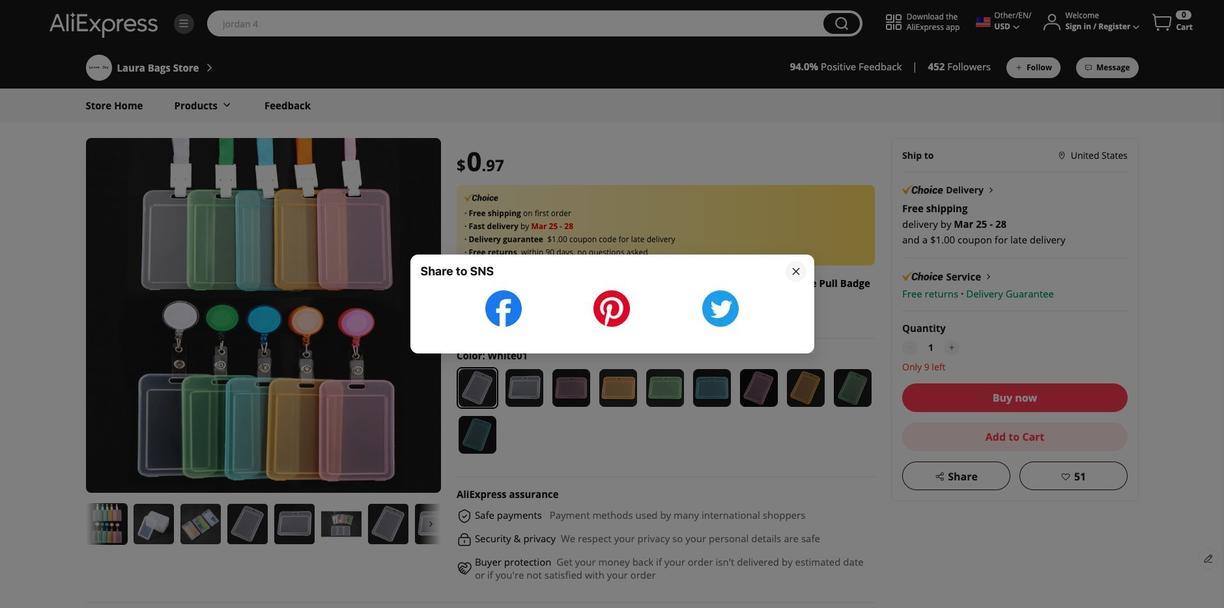 Task type: describe. For each thing, give the bounding box(es) containing it.
1sqid_b image
[[178, 18, 190, 29]]



Task type: locate. For each thing, give the bounding box(es) containing it.
None button
[[824, 13, 860, 34]]

jordan 4 text field
[[216, 17, 817, 30]]

None text field
[[920, 340, 941, 356]]



Task type: vqa. For each thing, say whether or not it's contained in the screenshot.
1SqId_b icon
yes



